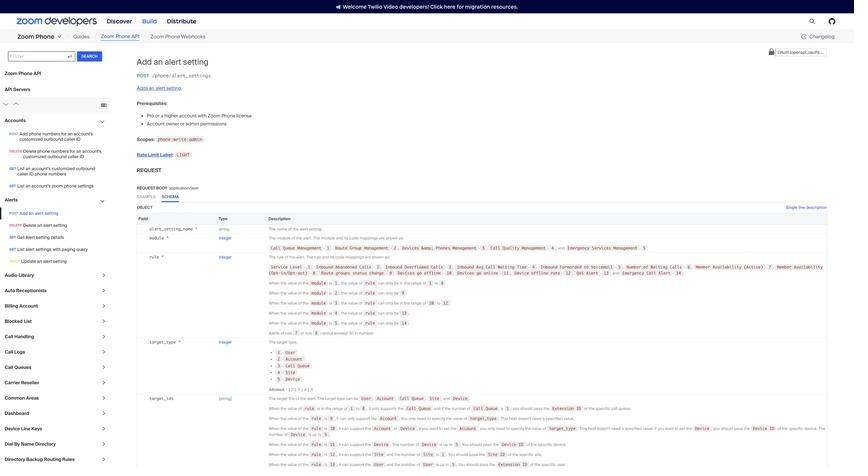 Task type: vqa. For each thing, say whether or not it's contained in the screenshot.
target_type *
yes



Task type: describe. For each thing, give the bounding box(es) containing it.
zoom phone api link
[[101, 33, 139, 41]]

application/json
[[169, 185, 199, 191]]

request body application/json
[[137, 185, 199, 191]]

[ string ]
[[219, 396, 232, 401]]

migration
[[465, 4, 490, 10]]

zoom phone webhooks
[[150, 33, 206, 40]]

welcome
[[343, 4, 367, 10]]

integer for target_type *
[[219, 340, 232, 345]]

target_type *
[[149, 340, 181, 345]]

phone for zoom phone api
[[116, 33, 130, 40]]

* for target_type *
[[178, 340, 181, 345]]

guides link
[[73, 33, 90, 40]]

1 vertical spatial string
[[220, 396, 231, 401]]

field
[[138, 216, 148, 221]]

video
[[383, 4, 398, 10]]

integer for rule *
[[219, 254, 232, 260]]

request for request body application/json
[[137, 185, 155, 191]]

target_ids
[[149, 396, 173, 401]]

phone for zoom phone webhooks
[[165, 33, 180, 40]]

single line description
[[786, 205, 827, 210]]

type
[[219, 216, 228, 221]]

alert_setting_name
[[149, 226, 193, 231]]

twilio
[[368, 4, 382, 10]]

phone for zoom phone
[[35, 33, 54, 40]]

guides
[[73, 33, 90, 40]]

changelog
[[809, 33, 835, 40]]

alert_setting_name *
[[149, 226, 198, 231]]

changelog link
[[801, 33, 835, 40]]

down image
[[57, 35, 61, 39]]

object
[[137, 205, 153, 210]]

zoom for zoom phone webhooks
[[150, 33, 164, 40]]

zoom developer logo image
[[17, 17, 97, 26]]

history image
[[801, 34, 809, 39]]

zoom phone webhooks link
[[150, 33, 206, 40]]



Task type: locate. For each thing, give the bounding box(es) containing it.
2 zoom from the left
[[101, 33, 114, 40]]

2 horizontal spatial zoom
[[150, 33, 164, 40]]

1 vertical spatial integer
[[219, 254, 232, 260]]

0 horizontal spatial zoom
[[17, 33, 34, 40]]

module
[[149, 235, 164, 240]]

zoom for zoom phone api
[[101, 33, 114, 40]]

2 horizontal spatial phone
[[165, 33, 180, 40]]

rule
[[149, 254, 159, 259]]

welcome twilio video developers! click here for migration resources. link
[[329, 3, 525, 10]]

description
[[806, 205, 827, 210]]

2 request from the top
[[137, 185, 155, 191]]

phone left api
[[116, 33, 130, 40]]

3 zoom from the left
[[150, 33, 164, 40]]

1 vertical spatial request
[[137, 185, 155, 191]]

request
[[137, 167, 162, 174], [137, 185, 155, 191]]

1 zoom from the left
[[17, 33, 34, 40]]

phone left webhooks
[[165, 33, 180, 40]]

rule *
[[149, 254, 164, 259]]

target_type
[[149, 340, 176, 345]]

notification image
[[336, 5, 343, 9], [336, 5, 341, 9]]

0 vertical spatial request
[[137, 167, 162, 174]]

* for rule *
[[161, 254, 164, 259]]

2 vertical spatial integer
[[219, 340, 232, 345]]

phone
[[35, 33, 54, 40], [116, 33, 130, 40], [165, 33, 180, 40]]

1 integer from the top
[[219, 235, 232, 241]]

zoom phone api
[[101, 33, 139, 40]]

* right target_type
[[178, 340, 181, 345]]

body
[[156, 185, 167, 191]]

line
[[798, 205, 805, 210]]

]
[[231, 396, 232, 401]]

request up body
[[137, 167, 162, 174]]

* for alert_setting_name *
[[195, 226, 198, 231]]

integer for module *
[[219, 235, 232, 241]]

github image
[[829, 18, 835, 25], [829, 18, 835, 25]]

resources.
[[491, 4, 518, 10]]

search image
[[809, 18, 815, 24]]

1 horizontal spatial phone
[[116, 33, 130, 40]]

developers!
[[399, 4, 429, 10]]

string
[[219, 226, 229, 232], [220, 396, 231, 401]]

zoom for zoom phone
[[17, 33, 34, 40]]

single
[[786, 205, 798, 210]]

1 phone from the left
[[35, 33, 54, 40]]

2 phone from the left
[[116, 33, 130, 40]]

1 horizontal spatial zoom
[[101, 33, 114, 40]]

3 integer from the top
[[219, 340, 232, 345]]

api
[[132, 33, 139, 40]]

module *
[[149, 235, 169, 240]]

phone left down icon
[[35, 33, 54, 40]]

1 request from the top
[[137, 167, 162, 174]]

request left body
[[137, 185, 155, 191]]

* down the alert_setting_name
[[166, 235, 169, 240]]

3 phone from the left
[[165, 33, 180, 40]]

here
[[444, 4, 455, 10]]

zoom
[[17, 33, 34, 40], [101, 33, 114, 40], [150, 33, 164, 40]]

0 vertical spatial integer
[[219, 235, 232, 241]]

* right the alert_setting_name
[[195, 226, 198, 231]]

0 vertical spatial string
[[219, 226, 229, 232]]

zoom phone
[[17, 33, 54, 40]]

click
[[430, 4, 443, 10]]

* for module *
[[166, 235, 169, 240]]

[
[[219, 396, 220, 401]]

for
[[457, 4, 464, 10]]

integer
[[219, 235, 232, 241], [219, 254, 232, 260], [219, 340, 232, 345]]

webhooks
[[181, 33, 206, 40]]

2 integer from the top
[[219, 254, 232, 260]]

search image
[[809, 18, 815, 24]]

*
[[195, 226, 198, 231], [166, 235, 169, 240], [161, 254, 164, 259], [178, 340, 181, 345]]

* right rule
[[161, 254, 164, 259]]

welcome twilio video developers! click here for migration resources.
[[343, 4, 518, 10]]

request for request
[[137, 167, 162, 174]]

0 horizontal spatial phone
[[35, 33, 54, 40]]

history image
[[801, 34, 807, 39]]



